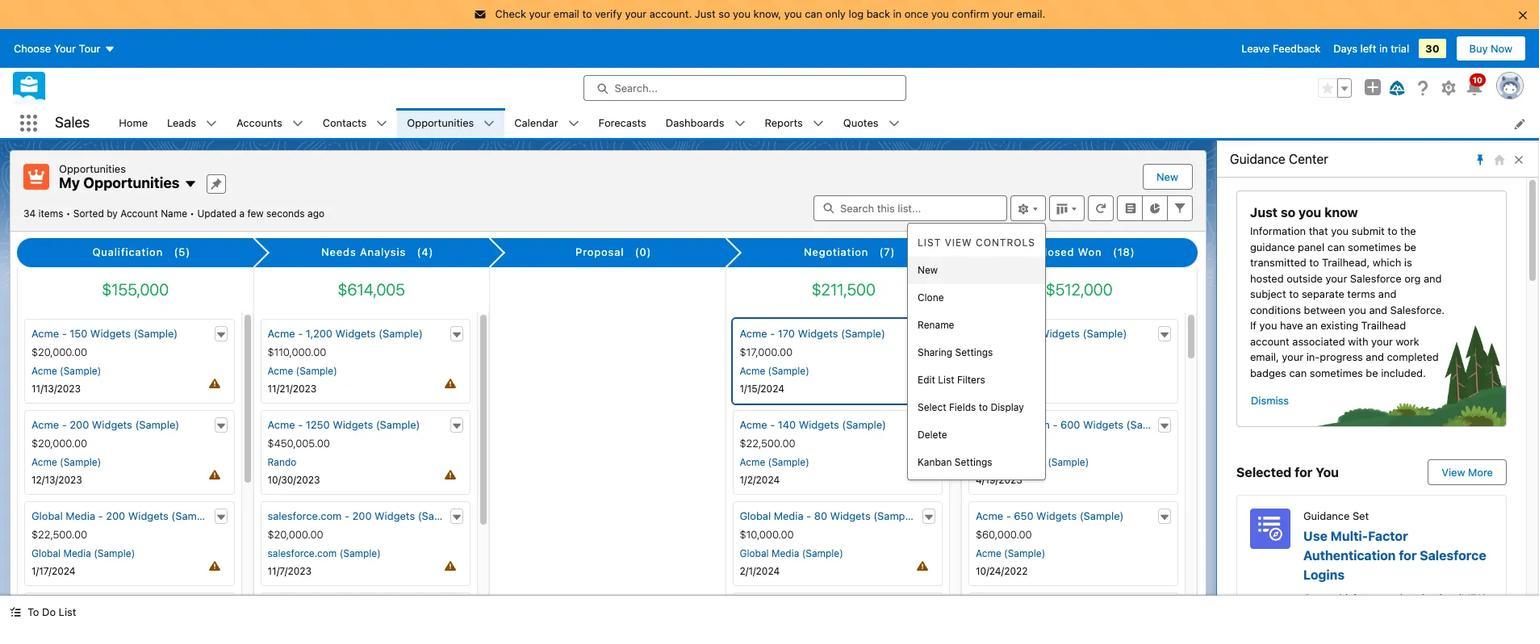 Task type: vqa. For each thing, say whether or not it's contained in the screenshot.
0 items • filtered by created date, me, marked as important, overdue - city Status
no



Task type: describe. For each thing, give the bounding box(es) containing it.
back
[[867, 7, 890, 20]]

accounts
[[237, 116, 282, 129]]

widgets inside global media - 200 widgets (sample) link
[[128, 509, 169, 522]]

acme - 1,200 widgets (sample) link
[[268, 326, 423, 342]]

proposal
[[576, 246, 624, 259]]

your left the email
[[529, 7, 551, 20]]

terms
[[1348, 287, 1376, 300]]

to do list
[[27, 605, 76, 618]]

authentication
[[1385, 591, 1455, 604]]

acme - 1100 widgets (sample) link
[[976, 326, 1127, 342]]

choose
[[14, 42, 51, 54]]

to down outside
[[1289, 287, 1299, 300]]

your left email.
[[992, 7, 1014, 20]]

widgets for acme - 140 widgets (sample)
[[799, 418, 839, 431]]

acme (sample) link for 1,200
[[268, 364, 337, 378]]

can for to
[[805, 7, 823, 20]]

(5)
[[174, 246, 190, 259]]

just inside just so you know information that you submit to the guidance panel can sometimes be transmitted to trailhead, which is hosted outside your salesforce org and subject to separate terms and conditions between you and salesforce. if you have an existing trailhead account associated with your work email, your in-progress and completed badges can sometimes be included.
[[1250, 205, 1278, 220]]

(sample) inside $17,000.00 acme (sample) 1/15/2024
[[768, 365, 809, 377]]

0 vertical spatial list
[[918, 236, 941, 248]]

to inside 'button'
[[27, 605, 39, 618]]

my
[[59, 174, 80, 191]]

acme - 1,200 widgets (sample)
[[268, 327, 423, 340]]

got
[[1304, 591, 1321, 604]]

10/30/2023
[[268, 474, 320, 486]]

text default image for opportunities link
[[484, 118, 495, 129]]

you right once
[[931, 7, 949, 20]]

to inside got multi-factor authentication (mfa) yet? to protect against security threats like phishing attacks, everyo
[[1327, 607, 1339, 620]]

widgets for acme - 170 widgets (sample)
[[798, 327, 838, 340]]

(sample) inside $105,000.00 acme (sample) 10/18/2023
[[1004, 365, 1046, 377]]

you down know
[[1331, 224, 1349, 237]]

you up that
[[1299, 205, 1322, 220]]

2 • from the left
[[190, 207, 195, 219]]

global media - 200 widgets (sample) link
[[31, 508, 216, 524]]

(sample) inside $20,000.00 acme (sample) 12/13/2023
[[60, 456, 101, 468]]

text default image for leads link
[[206, 118, 217, 129]]

$17,000.00 acme (sample) 1/15/2024
[[740, 346, 809, 395]]

global media - 80 widgets (sample)
[[740, 509, 918, 522]]

- for salesforce.com - 200 widgets (sample)
[[345, 509, 350, 522]]

trial
[[1391, 42, 1410, 54]]

name
[[161, 207, 187, 219]]

seconds
[[266, 207, 305, 219]]

acme up $110,000.00
[[268, 327, 295, 340]]

acme inside $105,000.00 acme (sample) 10/18/2023
[[976, 365, 1002, 377]]

list containing home
[[109, 108, 1539, 138]]

yet?
[[1304, 607, 1324, 620]]

view inside button
[[1442, 466, 1466, 479]]

reports link
[[755, 108, 813, 138]]

acme left 140
[[740, 418, 767, 431]]

salesforce.com for salesforce.com (sample) 4/19/2023
[[976, 456, 1045, 468]]

acme (sample) link for 140
[[740, 455, 809, 470]]

global media (sample) link for $211,500
[[740, 546, 843, 561]]

salesforce.com - 600 widgets (sample) link
[[976, 417, 1171, 433]]

acme - 1250 widgets (sample)
[[268, 418, 420, 431]]

an
[[1306, 319, 1318, 332]]

edit list filters link
[[908, 366, 1045, 394]]

work
[[1396, 335, 1420, 348]]

acme down '11/13/2023'
[[31, 418, 59, 431]]

widgets for acme - 200 widgets (sample)
[[92, 418, 132, 431]]

protect
[[1342, 607, 1377, 620]]

my opportunities
[[59, 174, 180, 191]]

reports
[[765, 116, 803, 129]]

media inside "$10,000.00 global media (sample) 2/1/2024"
[[772, 547, 799, 559]]

completed
[[1387, 350, 1439, 363]]

information
[[1250, 224, 1306, 237]]

guidance for guidance set use multi-factor authentication for salesforce logins
[[1304, 509, 1350, 522]]

$22,500.00 for global
[[31, 528, 87, 541]]

more
[[1468, 466, 1493, 479]]

(sample) inside salesforce.com (sample) 4/19/2023
[[1048, 456, 1089, 468]]

email.
[[1017, 7, 1046, 20]]

conditions
[[1250, 303, 1301, 316]]

contacts list item
[[313, 108, 397, 138]]

dismiss
[[1251, 394, 1289, 407]]

acme up $450,005.00 on the left bottom of page
[[268, 418, 295, 431]]

your right verify
[[625, 7, 647, 20]]

sharing settings
[[918, 346, 993, 358]]

you
[[1316, 465, 1339, 479]]

calendar
[[514, 116, 558, 129]]

leave feedback
[[1242, 42, 1321, 54]]

subject
[[1250, 287, 1286, 300]]

1 vertical spatial in
[[1380, 42, 1388, 54]]

quotes list item
[[834, 108, 909, 138]]

1 horizontal spatial 200
[[106, 509, 125, 522]]

acme up $17,000.00
[[740, 327, 767, 340]]

- for salesforce.com - 600 widgets (sample)
[[1053, 418, 1058, 431]]

accounts list item
[[227, 108, 313, 138]]

needs analysis
[[321, 246, 406, 259]]

center
[[1289, 152, 1329, 166]]

widgets inside global media - 80 widgets (sample) link
[[830, 509, 871, 522]]

1 horizontal spatial be
[[1404, 240, 1417, 253]]

kanban
[[918, 456, 952, 468]]

opportunities link
[[397, 108, 484, 138]]

guidance
[[1250, 240, 1295, 253]]

your
[[54, 42, 76, 54]]

salesforce.com (sample) link for 600
[[976, 455, 1089, 470]]

global media - 200 widgets (sample)
[[31, 509, 216, 522]]

selected
[[1237, 465, 1292, 479]]

days left in trial
[[1334, 42, 1410, 54]]

check
[[495, 7, 526, 20]]

$155,000
[[102, 280, 169, 299]]

text default image for contacts link
[[376, 118, 388, 129]]

settings for kanban settings
[[955, 456, 993, 468]]

Search My Opportunities list view. search field
[[814, 195, 1007, 221]]

12/13/2023
[[31, 474, 82, 486]]

11/13/2023
[[31, 382, 81, 395]]

transmitted
[[1250, 256, 1307, 269]]

closed
[[1036, 246, 1075, 259]]

threats
[[1304, 623, 1338, 628]]

text default image for 'acme - 200 widgets (sample)' link at left
[[215, 420, 226, 432]]

new for new button
[[1157, 170, 1179, 183]]

kanban settings
[[918, 456, 993, 468]]

text default image for acme - 1100 widgets (sample) link
[[1159, 329, 1170, 340]]

leave
[[1242, 42, 1270, 54]]

view more
[[1442, 466, 1493, 479]]

salesforce inside guidance set use multi-factor authentication for salesforce logins
[[1420, 548, 1487, 562]]

and up the trailhead
[[1369, 303, 1388, 316]]

and right "org"
[[1424, 272, 1442, 285]]

80
[[814, 509, 827, 522]]

media up $22,500.00 global media (sample) 1/17/2024
[[66, 509, 95, 522]]

email,
[[1250, 350, 1279, 363]]

email
[[554, 7, 579, 20]]

0 vertical spatial sometimes
[[1348, 240, 1401, 253]]

list view controls
[[918, 236, 1036, 248]]

check your email to verify your account. just so you know, you can only log back in once you confirm your email.
[[495, 7, 1046, 20]]

acme (sample) link for 1100
[[976, 364, 1046, 378]]

0 vertical spatial just
[[695, 7, 716, 20]]

reports list item
[[755, 108, 834, 138]]

now
[[1491, 42, 1513, 54]]

text default image for reports "link"
[[813, 118, 824, 129]]

your left in-
[[1282, 350, 1304, 363]]

attacks,
[[1405, 623, 1443, 628]]

submit
[[1352, 224, 1385, 237]]

you right if
[[1260, 319, 1277, 332]]

global inside global media - 200 widgets (sample) link
[[31, 509, 63, 522]]

view inside "element"
[[945, 236, 972, 248]]

acme - 170 widgets (sample)
[[740, 327, 885, 340]]

global media - 80 widgets (sample) link
[[740, 508, 918, 524]]

- for acme - 150 widgets (sample)
[[62, 327, 67, 340]]

$20,000.00 for acme - 150 widgets (sample)
[[31, 346, 87, 359]]

ago
[[308, 207, 325, 219]]

settings for sharing settings
[[955, 346, 993, 358]]

your down the trailhead
[[1372, 335, 1393, 348]]

forecasts link
[[589, 108, 656, 138]]

salesforce.com for salesforce.com - 600 widgets (sample)
[[976, 418, 1050, 431]]

to left the
[[1388, 224, 1398, 237]]

acme (sample) link for 200
[[31, 455, 101, 470]]

$22,500.00 acme (sample) 1/2/2024
[[740, 437, 809, 486]]

confirm
[[952, 7, 989, 20]]

opportunities inside list item
[[407, 116, 474, 129]]

dashboards list item
[[656, 108, 755, 138]]

$105,000.00
[[976, 346, 1037, 359]]

salesforce.com (sample) link for 200
[[268, 546, 381, 561]]

0 vertical spatial for
[[1295, 465, 1313, 479]]

34 items • sorted by account name • updated a few seconds ago
[[23, 207, 325, 219]]

sharing
[[918, 346, 953, 358]]

$110,000.00 acme (sample) 11/21/2023
[[268, 346, 337, 395]]

with
[[1348, 335, 1369, 348]]

- for acme - 650 widgets (sample)
[[1006, 509, 1011, 522]]

150
[[70, 327, 87, 340]]

acme (sample) link for 650
[[976, 546, 1046, 561]]

text default image for global media - 200 widgets (sample) link
[[215, 511, 226, 523]]

delete
[[918, 428, 947, 440]]

600
[[1061, 418, 1080, 431]]

$22,500.00 global media (sample) 1/17/2024
[[31, 528, 135, 577]]

widgets for acme - 650 widgets (sample)
[[1037, 509, 1077, 522]]

- left 80
[[806, 509, 811, 522]]

quotes link
[[834, 108, 888, 138]]

text default image for salesforce.com - 600 widgets (sample) link
[[1159, 420, 1170, 432]]



Task type: locate. For each thing, give the bounding box(es) containing it.
11/21/2023
[[268, 382, 317, 395]]

0 horizontal spatial guidance
[[1230, 152, 1286, 166]]

analysis
[[360, 246, 406, 259]]

salesforce.com down 10/30/2023
[[268, 509, 342, 522]]

- up $20,000.00 salesforce.com (sample) 11/7/2023
[[345, 509, 350, 522]]

opportunities list item
[[397, 108, 505, 138]]

10/18/2023
[[976, 382, 1027, 395]]

$17,000.00
[[740, 346, 793, 359]]

leave feedback link
[[1242, 42, 1321, 54]]

0 vertical spatial $20,000.00
[[31, 346, 87, 359]]

acme up 1/2/2024
[[740, 456, 765, 468]]

widgets right '170'
[[798, 327, 838, 340]]

text default image inside the 'to do list' 'button'
[[10, 606, 21, 618]]

security
[[1418, 607, 1458, 620]]

menu containing list view controls
[[908, 226, 1045, 476]]

acme - 200 widgets (sample) link
[[31, 417, 179, 433]]

leads link
[[157, 108, 206, 138]]

$60,000.00 acme (sample) 10/24/2022
[[976, 528, 1046, 577]]

$22,500.00 inside $22,500.00 global media (sample) 1/17/2024
[[31, 528, 87, 541]]

widgets inside acme - 1100 widgets (sample) link
[[1040, 327, 1080, 340]]

1 horizontal spatial so
[[1281, 205, 1296, 220]]

leads list item
[[157, 108, 227, 138]]

(sample) inside $20,000.00 salesforce.com (sample) 11/7/2023
[[340, 547, 381, 559]]

text default image inside quotes list item
[[888, 118, 900, 129]]

- for acme - 1100 widgets (sample)
[[1006, 327, 1011, 340]]

1 horizontal spatial to
[[1327, 607, 1339, 620]]

settings down delete link
[[955, 456, 993, 468]]

widgets inside 'acme - 200 widgets (sample)' link
[[92, 418, 132, 431]]

1 horizontal spatial can
[[1289, 366, 1307, 379]]

hosted
[[1250, 272, 1284, 285]]

(sample) inside "$10,000.00 global media (sample) 2/1/2024"
[[802, 547, 843, 559]]

• right the items
[[66, 207, 71, 219]]

media up 1/17/2024
[[63, 547, 91, 559]]

1 vertical spatial sometimes
[[1310, 366, 1363, 379]]

global media (sample) link up 1/17/2024
[[31, 546, 135, 561]]

acme inside the $22,500.00 acme (sample) 1/2/2024
[[740, 456, 765, 468]]

widgets inside the acme - 140 widgets (sample) link
[[799, 418, 839, 431]]

account
[[1250, 335, 1290, 348]]

be down the
[[1404, 240, 1417, 253]]

my opportunities status
[[23, 207, 197, 219]]

acme (sample) link for 170
[[740, 364, 809, 378]]

text default image for global media - 80 widgets (sample) link
[[923, 511, 935, 523]]

widgets inside acme - 1,200 widgets (sample) link
[[335, 327, 376, 340]]

so inside just so you know information that you submit to the guidance panel can sometimes be transmitted to trailhead, which is hosted outside your salesforce org and subject to separate terms and conditions between you and salesforce. if you have an existing trailhead account associated with your work email, your in-progress and completed badges can sometimes be included.
[[1281, 205, 1296, 220]]

global inside $22,500.00 global media (sample) 1/17/2024
[[31, 547, 61, 559]]

included.
[[1381, 366, 1426, 379]]

use multi-factor authentication for salesforce logins link
[[1304, 528, 1487, 582]]

in right back
[[893, 7, 902, 20]]

1 vertical spatial $20,000.00
[[31, 437, 87, 450]]

$20,000.00 for acme - 200 widgets (sample)
[[31, 437, 87, 450]]

accounts link
[[227, 108, 292, 138]]

guidance
[[1230, 152, 1286, 166], [1304, 509, 1350, 522]]

salesforce.com (sample) link up 11/7/2023
[[268, 546, 381, 561]]

200 for salesforce.com
[[352, 509, 372, 522]]

to inside menu
[[979, 401, 988, 413]]

text default image for acme - 170 widgets (sample) link
[[923, 329, 935, 340]]

0 vertical spatial be
[[1404, 240, 1417, 253]]

acme - 150 widgets (sample)
[[31, 327, 178, 340]]

guidance up use
[[1304, 509, 1350, 522]]

200 up $22,500.00 global media (sample) 1/17/2024
[[106, 509, 125, 522]]

just so you know information that you submit to the guidance panel can sometimes be transmitted to trailhead, which is hosted outside your salesforce org and subject to separate terms and conditions between you and salesforce. if you have an existing trailhead account associated with your work email, your in-progress and completed badges can sometimes be included.
[[1250, 205, 1445, 379]]

so up information
[[1281, 205, 1296, 220]]

text default image inside dashboards list item
[[734, 118, 745, 129]]

170
[[778, 327, 795, 340]]

you right know,
[[784, 7, 802, 20]]

- for acme - 200 widgets (sample)
[[62, 418, 67, 431]]

$10,000.00
[[740, 528, 794, 541]]

list
[[109, 108, 1539, 138]]

widgets for salesforce.com - 200 widgets (sample)
[[375, 509, 415, 522]]

acme up '11/13/2023'
[[31, 365, 57, 377]]

salesforce up (mfa)
[[1420, 548, 1487, 562]]

qualification
[[92, 246, 163, 259]]

2 global media (sample) link from the left
[[740, 546, 843, 561]]

0 horizontal spatial new
[[918, 264, 938, 276]]

2 vertical spatial can
[[1289, 366, 1307, 379]]

(sample) inside the $60,000.00 acme (sample) 10/24/2022
[[1004, 547, 1046, 559]]

acme - 150 widgets (sample) link
[[31, 326, 178, 342]]

buy now
[[1470, 42, 1513, 54]]

use
[[1304, 528, 1328, 543]]

- for acme - 1250 widgets (sample)
[[298, 418, 303, 431]]

just up information
[[1250, 205, 1278, 220]]

0 horizontal spatial salesforce.com (sample) link
[[268, 546, 381, 561]]

widgets inside acme - 1250 widgets (sample) link
[[333, 418, 373, 431]]

list right the edit in the right bottom of the page
[[938, 373, 955, 385]]

global up 1/17/2024
[[31, 547, 61, 559]]

$20,000.00 inside $20,000.00 acme (sample) 12/13/2023
[[31, 437, 87, 450]]

30
[[1426, 42, 1440, 54]]

new
[[1157, 170, 1179, 183], [918, 264, 938, 276]]

widgets for acme - 1,200 widgets (sample)
[[335, 327, 376, 340]]

and right terms at the right top of page
[[1379, 287, 1397, 300]]

salesforce.com - 600 widgets (sample)
[[976, 418, 1171, 431]]

$20,000.00 salesforce.com (sample) 11/7/2023
[[268, 528, 381, 577]]

$110,000.00
[[268, 346, 326, 359]]

1 vertical spatial view
[[1442, 466, 1466, 479]]

0 vertical spatial can
[[805, 7, 823, 20]]

so
[[719, 7, 730, 20], [1281, 205, 1296, 220]]

acme - 140 widgets (sample)
[[740, 418, 886, 431]]

- for acme - 140 widgets (sample)
[[770, 418, 775, 431]]

select fields to display link
[[908, 394, 1045, 421]]

acme (sample) link down $105,000.00
[[976, 364, 1046, 378]]

(sample) inside $20,000.00 acme (sample) 11/13/2023
[[60, 365, 101, 377]]

1/17/2024
[[31, 565, 75, 577]]

you down terms at the right top of page
[[1349, 303, 1367, 316]]

0 horizontal spatial $22,500.00
[[31, 528, 87, 541]]

200 for acme
[[70, 418, 89, 431]]

select
[[918, 401, 947, 413]]

0 horizontal spatial can
[[805, 7, 823, 20]]

trailhead
[[1361, 319, 1406, 332]]

acme - 650 widgets (sample) link
[[976, 508, 1124, 524]]

$22,500.00 for acme
[[740, 437, 796, 450]]

acme up the 1/15/2024
[[740, 365, 765, 377]]

2 horizontal spatial can
[[1328, 240, 1345, 253]]

view up new link
[[945, 236, 972, 248]]

widgets inside acme - 170 widgets (sample) link
[[798, 327, 838, 340]]

1 vertical spatial can
[[1328, 240, 1345, 253]]

your
[[529, 7, 551, 20], [625, 7, 647, 20], [992, 7, 1014, 20], [1326, 272, 1348, 285], [1372, 335, 1393, 348], [1282, 350, 1304, 363]]

$20,000.00 inside $20,000.00 salesforce.com (sample) 11/7/2023
[[268, 528, 323, 541]]

acme (sample) link up '12/13/2023'
[[31, 455, 101, 470]]

1/2/2024
[[740, 474, 780, 486]]

acme up $105,000.00
[[976, 327, 1003, 340]]

0 vertical spatial view
[[945, 236, 972, 248]]

0 horizontal spatial •
[[66, 207, 71, 219]]

1 horizontal spatial guidance
[[1304, 509, 1350, 522]]

acme (sample) link for 150
[[31, 364, 101, 378]]

controls
[[976, 236, 1036, 248]]

acme up 10/18/2023
[[976, 365, 1002, 377]]

multi-
[[1324, 591, 1353, 604]]

0 horizontal spatial 200
[[70, 418, 89, 431]]

view more button
[[1428, 459, 1507, 485]]

text default image for the acme - 140 widgets (sample) link
[[923, 420, 935, 432]]

text default image for acme - 1250 widgets (sample) link
[[451, 420, 463, 432]]

contacts
[[323, 116, 367, 129]]

text default image for dashboards link
[[734, 118, 745, 129]]

left
[[1361, 42, 1377, 54]]

-
[[62, 327, 67, 340], [298, 327, 303, 340], [770, 327, 775, 340], [1006, 327, 1011, 340], [62, 418, 67, 431], [298, 418, 303, 431], [770, 418, 775, 431], [1053, 418, 1058, 431], [98, 509, 103, 522], [345, 509, 350, 522], [806, 509, 811, 522], [1006, 509, 1011, 522]]

acme - 1250 widgets (sample) link
[[268, 417, 420, 433]]

acme inside $110,000.00 acme (sample) 11/21/2023
[[268, 365, 293, 377]]

factor
[[1368, 528, 1408, 543]]

text default image inside reports list item
[[813, 118, 824, 129]]

contacts link
[[313, 108, 376, 138]]

- left 1250
[[298, 418, 303, 431]]

you left know,
[[733, 7, 751, 20]]

global down '12/13/2023'
[[31, 509, 63, 522]]

be left included.
[[1366, 366, 1378, 379]]

widgets inside salesforce.com - 200 widgets (sample) link
[[375, 509, 415, 522]]

few
[[247, 207, 264, 219]]

0 horizontal spatial to
[[27, 605, 39, 618]]

- down '11/13/2023'
[[62, 418, 67, 431]]

to down multi-
[[1327, 607, 1339, 620]]

0 horizontal spatial so
[[719, 7, 730, 20]]

guidance inside guidance set use multi-factor authentication for salesforce logins
[[1304, 509, 1350, 522]]

widgets right "650"
[[1037, 509, 1077, 522]]

widgets right 140
[[799, 418, 839, 431]]

text default image inside leads list item
[[206, 118, 217, 129]]

acme up '12/13/2023'
[[31, 456, 57, 468]]

rando link
[[268, 455, 297, 470]]

can left only
[[805, 7, 823, 20]]

1 horizontal spatial salesforce.com (sample) link
[[976, 455, 1089, 470]]

salesforce.com - 200 widgets (sample) link
[[268, 508, 462, 524]]

1 horizontal spatial in
[[1380, 42, 1388, 54]]

widgets for acme - 150 widgets (sample)
[[90, 327, 131, 340]]

media inside $22,500.00 global media (sample) 1/17/2024
[[63, 547, 91, 559]]

1 horizontal spatial view
[[1442, 466, 1466, 479]]

media up $10,000.00
[[774, 509, 804, 522]]

guidance set use multi-factor authentication for salesforce logins
[[1304, 509, 1487, 582]]

0 horizontal spatial for
[[1295, 465, 1313, 479]]

text default image
[[376, 118, 388, 129], [568, 118, 579, 129], [734, 118, 745, 129], [813, 118, 824, 129], [888, 118, 900, 129], [215, 329, 226, 340], [1159, 420, 1170, 432], [923, 511, 935, 523], [1159, 511, 1170, 523]]

None search field
[[814, 195, 1007, 221]]

global inside global media - 80 widgets (sample) link
[[740, 509, 771, 522]]

text default image for acme - 650 widgets (sample) link
[[1159, 511, 1170, 523]]

for
[[1295, 465, 1313, 479], [1399, 548, 1417, 562]]

for down factor
[[1399, 548, 1417, 562]]

1 global media (sample) link from the left
[[31, 546, 135, 561]]

- up $22,500.00 global media (sample) 1/17/2024
[[98, 509, 103, 522]]

1 horizontal spatial •
[[190, 207, 195, 219]]

guidance for guidance center
[[1230, 152, 1286, 166]]

for left you in the bottom right of the page
[[1295, 465, 1313, 479]]

salesforce
[[1350, 272, 1402, 285], [1420, 548, 1487, 562]]

text default image inside contacts list item
[[376, 118, 388, 129]]

0 vertical spatial salesforce
[[1350, 272, 1402, 285]]

logins
[[1304, 567, 1345, 582]]

can up trailhead,
[[1328, 240, 1345, 253]]

1 horizontal spatial global media (sample) link
[[740, 546, 843, 561]]

widgets inside acme - 650 widgets (sample) link
[[1037, 509, 1077, 522]]

text default image for accounts link
[[292, 118, 303, 129]]

1 vertical spatial salesforce
[[1420, 548, 1487, 562]]

calendar list item
[[505, 108, 589, 138]]

new inside button
[[1157, 170, 1179, 183]]

1 vertical spatial list
[[938, 373, 955, 385]]

1 • from the left
[[66, 207, 71, 219]]

new inside menu
[[918, 264, 938, 276]]

widgets right 1250
[[333, 418, 373, 431]]

leads
[[167, 116, 196, 129]]

new for new link
[[918, 264, 938, 276]]

list right do
[[59, 605, 76, 618]]

acme - 140 widgets (sample) link
[[740, 417, 886, 433]]

text default image for salesforce.com - 200 widgets (sample) link on the left of the page
[[451, 511, 463, 523]]

clone
[[918, 291, 944, 303]]

menu
[[908, 226, 1045, 476]]

group
[[1318, 78, 1352, 97]]

your down trailhead,
[[1326, 272, 1348, 285]]

multi-
[[1331, 528, 1368, 543]]

0 horizontal spatial just
[[695, 7, 716, 20]]

200 up $20,000.00 salesforce.com (sample) 11/7/2023
[[352, 509, 372, 522]]

0 vertical spatial in
[[893, 7, 902, 20]]

1 vertical spatial so
[[1281, 205, 1296, 220]]

$22,500.00 inside the $22,500.00 acme (sample) 1/2/2024
[[740, 437, 796, 450]]

acme - 200 widgets (sample)
[[31, 418, 179, 431]]

1 vertical spatial guidance
[[1304, 509, 1350, 522]]

acme inside the $60,000.00 acme (sample) 10/24/2022
[[976, 547, 1002, 559]]

- for acme - 170 widgets (sample)
[[770, 327, 775, 340]]

won
[[1078, 246, 1102, 259]]

view left more
[[1442, 466, 1466, 479]]

widgets inside acme - 150 widgets (sample) link
[[90, 327, 131, 340]]

widgets right 80
[[830, 509, 871, 522]]

view
[[945, 236, 972, 248], [1442, 466, 1466, 479]]

salesforce.com up 11/7/2023
[[268, 547, 337, 559]]

2 horizontal spatial 200
[[352, 509, 372, 522]]

0 horizontal spatial view
[[945, 236, 972, 248]]

(sample) inside the $22,500.00 acme (sample) 1/2/2024
[[768, 456, 809, 468]]

0 horizontal spatial be
[[1366, 366, 1378, 379]]

widgets inside salesforce.com - 600 widgets (sample) link
[[1083, 418, 1124, 431]]

1 horizontal spatial salesforce
[[1420, 548, 1487, 562]]

be
[[1404, 240, 1417, 253], [1366, 366, 1378, 379]]

widgets right the 150
[[90, 327, 131, 340]]

acme left the 150
[[31, 327, 59, 340]]

text default image for acme - 150 widgets (sample) link
[[215, 329, 226, 340]]

global inside "$10,000.00 global media (sample) 2/1/2024"
[[740, 547, 769, 559]]

(mfa)
[[1458, 591, 1487, 604]]

$20,000.00 down the 150
[[31, 346, 87, 359]]

guidance left center
[[1230, 152, 1286, 166]]

1/15/2024
[[740, 382, 785, 395]]

salesforce inside just so you know information that you submit to the guidance panel can sometimes be transmitted to trailhead, which is hosted outside your salesforce org and subject to separate terms and conditions between you and salesforce. if you have an existing trailhead account associated with your work email, your in-progress and completed badges can sometimes be included.
[[1350, 272, 1402, 285]]

- left 600
[[1053, 418, 1058, 431]]

the
[[1401, 224, 1416, 237]]

$22,500.00 down 140
[[740, 437, 796, 450]]

0 vertical spatial so
[[719, 7, 730, 20]]

1 horizontal spatial new
[[1157, 170, 1179, 183]]

1 vertical spatial for
[[1399, 548, 1417, 562]]

1 vertical spatial salesforce.com (sample) link
[[268, 546, 381, 561]]

salesforce.com inside salesforce.com (sample) 4/19/2023
[[976, 456, 1045, 468]]

updated
[[197, 207, 237, 219]]

0 horizontal spatial global media (sample) link
[[31, 546, 135, 561]]

- left 140
[[770, 418, 775, 431]]

just right account.
[[695, 7, 716, 20]]

search... button
[[583, 75, 906, 101]]

if
[[1250, 319, 1257, 332]]

acme - 1100 widgets (sample)
[[976, 327, 1127, 340]]

1 horizontal spatial just
[[1250, 205, 1278, 220]]

2 vertical spatial $20,000.00
[[268, 528, 323, 541]]

know
[[1325, 205, 1358, 220]]

widgets for salesforce.com - 600 widgets (sample)
[[1083, 418, 1124, 431]]

acme (sample) link up '11/13/2023'
[[31, 364, 101, 378]]

acme up $60,000.00
[[976, 509, 1003, 522]]

$20,000.00 up '12/13/2023'
[[31, 437, 87, 450]]

1 vertical spatial settings
[[955, 456, 993, 468]]

1 vertical spatial be
[[1366, 366, 1378, 379]]

text default image for acme - 1,200 widgets (sample) link
[[451, 329, 463, 340]]

2 vertical spatial list
[[59, 605, 76, 618]]

text default image for quotes link
[[888, 118, 900, 129]]

global media (sample) link for $155,000
[[31, 546, 135, 561]]

list inside 'button'
[[59, 605, 76, 618]]

1 vertical spatial just
[[1250, 205, 1278, 220]]

filters
[[957, 373, 985, 385]]

widgets right 1,200
[[335, 327, 376, 340]]

to down 'panel'
[[1310, 256, 1319, 269]]

- left '170'
[[770, 327, 775, 340]]

media
[[66, 509, 95, 522], [774, 509, 804, 522], [63, 547, 91, 559], [772, 547, 799, 559]]

text default image for calendar link
[[568, 118, 579, 129]]

$450,005.00 rando 10/30/2023
[[268, 437, 330, 486]]

like
[[1341, 623, 1357, 628]]

1 vertical spatial new
[[918, 264, 938, 276]]

(sample) inside $22,500.00 global media (sample) 1/17/2024
[[94, 547, 135, 559]]

needs
[[321, 246, 356, 259]]

menu inside my opportunities|opportunities|list view "element"
[[908, 226, 1045, 476]]

text default image inside accounts list item
[[292, 118, 303, 129]]

acme inside $20,000.00 acme (sample) 11/13/2023
[[31, 365, 57, 377]]

my opportunities|opportunities|list view element
[[10, 150, 1207, 628]]

0 vertical spatial new
[[1157, 170, 1179, 183]]

1 vertical spatial $22,500.00
[[31, 528, 87, 541]]

- left 1,200
[[298, 327, 303, 340]]

sorted
[[73, 207, 104, 219]]

200 up $20,000.00 acme (sample) 12/13/2023
[[70, 418, 89, 431]]

salesforce.com (sample) link up 4/19/2023
[[976, 455, 1089, 470]]

to right the email
[[582, 7, 592, 20]]

1 horizontal spatial $22,500.00
[[740, 437, 796, 450]]

salesforce.com for salesforce.com - 200 widgets (sample)
[[268, 509, 342, 522]]

salesforce.com down display
[[976, 418, 1050, 431]]

global up 2/1/2024
[[740, 547, 769, 559]]

log
[[849, 7, 864, 20]]

acme inside $20,000.00 acme (sample) 12/13/2023
[[31, 456, 57, 468]]

days
[[1334, 42, 1358, 54]]

widgets for acme - 1100 widgets (sample)
[[1040, 327, 1080, 340]]

widgets right 1100
[[1040, 327, 1080, 340]]

in right left
[[1380, 42, 1388, 54]]

text default image inside calendar "list item"
[[568, 118, 579, 129]]

do
[[42, 605, 56, 618]]

fields
[[949, 401, 976, 413]]

clone link
[[908, 284, 1045, 311]]

0 vertical spatial $22,500.00
[[740, 437, 796, 450]]

$20,000.00 for salesforce.com - 200 widgets (sample)
[[268, 528, 323, 541]]

sometimes down progress
[[1310, 366, 1363, 379]]

list down search my opportunities list view. search field
[[918, 236, 941, 248]]

phishing
[[1360, 623, 1402, 628]]

0 vertical spatial settings
[[955, 346, 993, 358]]

text default image inside opportunities list item
[[484, 118, 495, 129]]

progress
[[1320, 350, 1363, 363]]

0 vertical spatial guidance
[[1230, 152, 1286, 166]]

can down in-
[[1289, 366, 1307, 379]]

salesforce.com inside $20,000.00 salesforce.com (sample) 11/7/2023
[[268, 547, 337, 559]]

$20,000.00 inside $20,000.00 acme (sample) 11/13/2023
[[31, 346, 87, 359]]

0 horizontal spatial salesforce
[[1350, 272, 1402, 285]]

widgets up $22,500.00 global media (sample) 1/17/2024
[[128, 509, 169, 522]]

widgets for acme - 1250 widgets (sample)
[[333, 418, 373, 431]]

0 vertical spatial salesforce.com (sample) link
[[976, 455, 1089, 470]]

which
[[1373, 256, 1402, 269]]

salesforce down which
[[1350, 272, 1402, 285]]

1 horizontal spatial for
[[1399, 548, 1417, 562]]

for inside guidance set use multi-factor authentication for salesforce logins
[[1399, 548, 1417, 562]]

- left the 150
[[62, 327, 67, 340]]

(sample) inside $110,000.00 acme (sample) 11/21/2023
[[296, 365, 337, 377]]

text default image
[[206, 118, 217, 129], [292, 118, 303, 129], [484, 118, 495, 129], [184, 178, 197, 191], [451, 329, 463, 340], [923, 329, 935, 340], [1159, 329, 1170, 340], [215, 420, 226, 432], [451, 420, 463, 432], [923, 420, 935, 432], [215, 511, 226, 523], [451, 511, 463, 523], [10, 606, 21, 618]]

to left do
[[27, 605, 39, 618]]

acme inside $17,000.00 acme (sample) 1/15/2024
[[740, 365, 765, 377]]

can for know
[[1328, 240, 1345, 253]]

so left know,
[[719, 7, 730, 20]]

edit
[[918, 373, 935, 385]]

0 horizontal spatial in
[[893, 7, 902, 20]]

- for acme - 1,200 widgets (sample)
[[298, 327, 303, 340]]

acme up the 10/24/2022
[[976, 547, 1002, 559]]

and down with
[[1366, 350, 1384, 363]]



